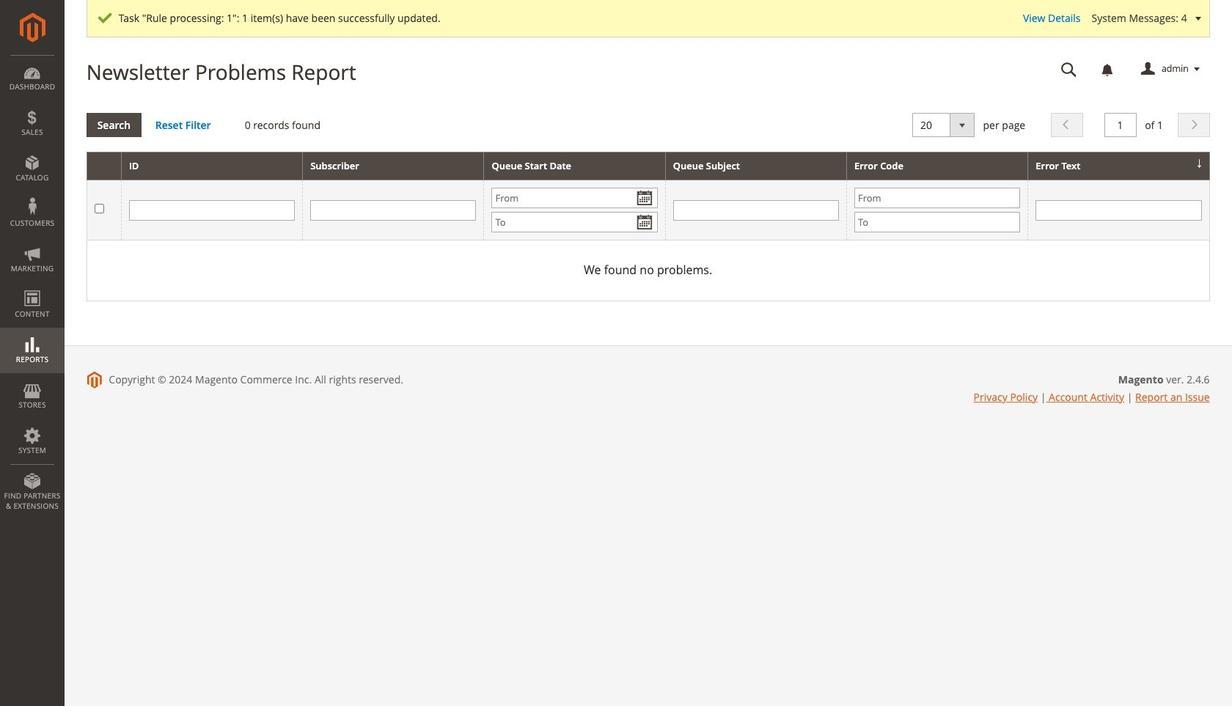 Task type: describe. For each thing, give the bounding box(es) containing it.
From text field
[[855, 188, 1021, 209]]

To text field
[[855, 212, 1021, 233]]

magento admin panel image
[[19, 12, 45, 43]]



Task type: locate. For each thing, give the bounding box(es) containing it.
None text field
[[1051, 56, 1088, 82], [129, 200, 295, 221], [673, 200, 839, 221], [1051, 56, 1088, 82], [129, 200, 295, 221], [673, 200, 839, 221]]

From text field
[[492, 188, 658, 209]]

None checkbox
[[94, 204, 104, 213]]

None text field
[[1105, 113, 1137, 137], [310, 200, 477, 221], [1036, 200, 1202, 221], [1105, 113, 1137, 137], [310, 200, 477, 221], [1036, 200, 1202, 221]]

To text field
[[492, 212, 658, 233]]

menu bar
[[0, 55, 65, 519]]



